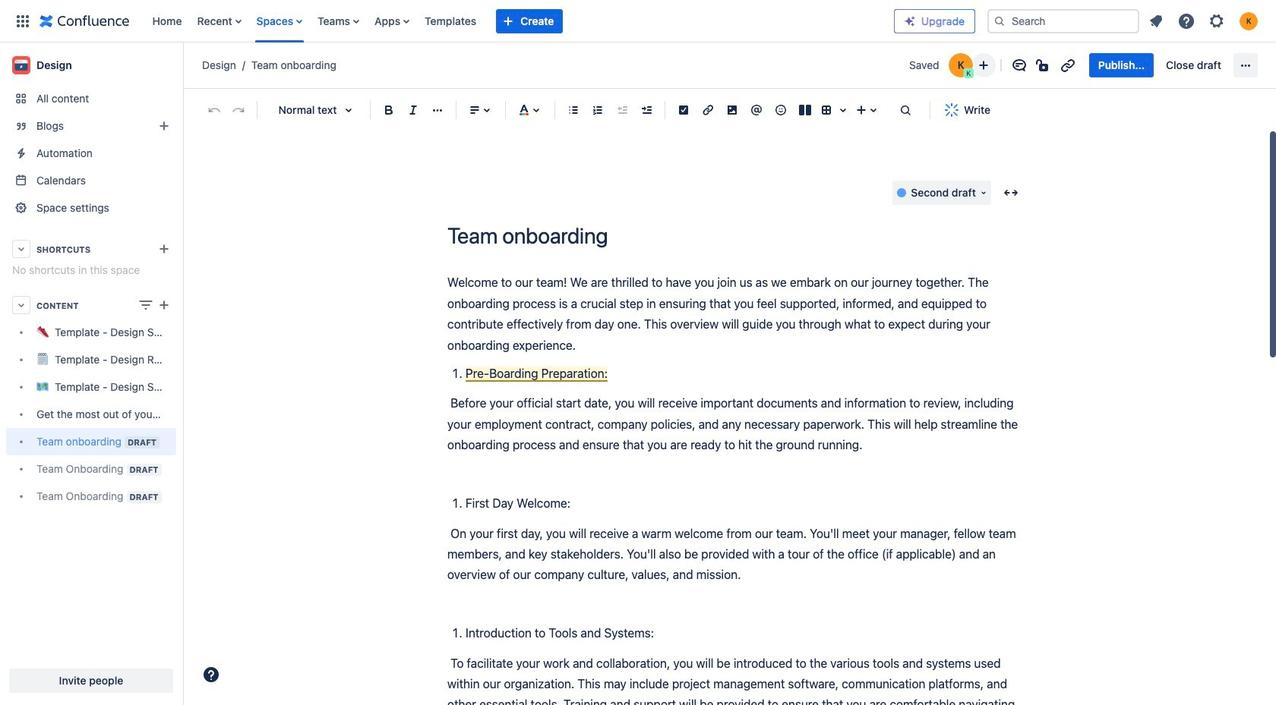 Task type: describe. For each thing, give the bounding box(es) containing it.
Main content area, start typing to enter text. text field
[[448, 273, 1025, 706]]

collapse sidebar image
[[166, 50, 199, 81]]

more image
[[1237, 56, 1255, 74]]

help icon image
[[1178, 12, 1196, 30]]

space element
[[0, 43, 182, 706]]

find and replace image
[[897, 101, 915, 119]]

your profile and preferences image
[[1240, 12, 1258, 30]]

italic ⌘i image
[[404, 101, 422, 119]]

bullet list ⌘⇧8 image
[[565, 101, 583, 119]]

create image
[[155, 296, 173, 315]]

align left image
[[466, 101, 484, 119]]

global element
[[9, 0, 894, 42]]

emoji : image
[[772, 101, 790, 119]]

no restrictions image
[[1035, 56, 1053, 74]]

invite to edit image
[[975, 56, 993, 74]]

numbered list ⌘⇧7 image
[[589, 101, 607, 119]]

table size image
[[834, 101, 853, 119]]

mention @ image
[[748, 101, 766, 119]]

premium image
[[904, 15, 916, 27]]

tree inside space element
[[6, 319, 176, 511]]

add image, video, or file image
[[723, 101, 742, 119]]



Task type: locate. For each thing, give the bounding box(es) containing it.
text formatting group
[[377, 98, 450, 122]]

list
[[145, 0, 894, 42], [1143, 7, 1267, 35]]

1 horizontal spatial list
[[1143, 7, 1267, 35]]

0 horizontal spatial list
[[145, 0, 894, 42]]

Give this page a title text field
[[448, 224, 1025, 249]]

settings icon image
[[1208, 12, 1226, 30]]

make page full-width image
[[1002, 184, 1020, 202]]

copy link image
[[1059, 56, 1077, 74]]

confluence image
[[40, 12, 130, 30], [40, 12, 130, 30]]

banner
[[0, 0, 1277, 43]]

indent tab image
[[637, 101, 656, 119]]

table ⇧⌥t image
[[818, 101, 836, 119]]

comment icon image
[[1010, 56, 1029, 74]]

create a blog image
[[155, 117, 173, 135]]

tree
[[6, 319, 176, 511]]

appswitcher icon image
[[14, 12, 32, 30]]

notification icon image
[[1147, 12, 1166, 30]]

change view image
[[137, 296, 155, 315]]

add shortcut image
[[155, 240, 173, 258]]

search image
[[994, 15, 1006, 27]]

list for premium icon
[[1143, 7, 1267, 35]]

bold ⌘b image
[[380, 101, 398, 119]]

Search field
[[988, 9, 1140, 33]]

action item [] image
[[675, 101, 693, 119]]

link ⌘k image
[[699, 101, 717, 119]]

None search field
[[988, 9, 1140, 33]]

list formating group
[[562, 98, 659, 122]]

more formatting image
[[429, 101, 447, 119]]

list for the appswitcher icon
[[145, 0, 894, 42]]

group
[[1089, 53, 1231, 78]]

layouts image
[[796, 101, 815, 119]]



